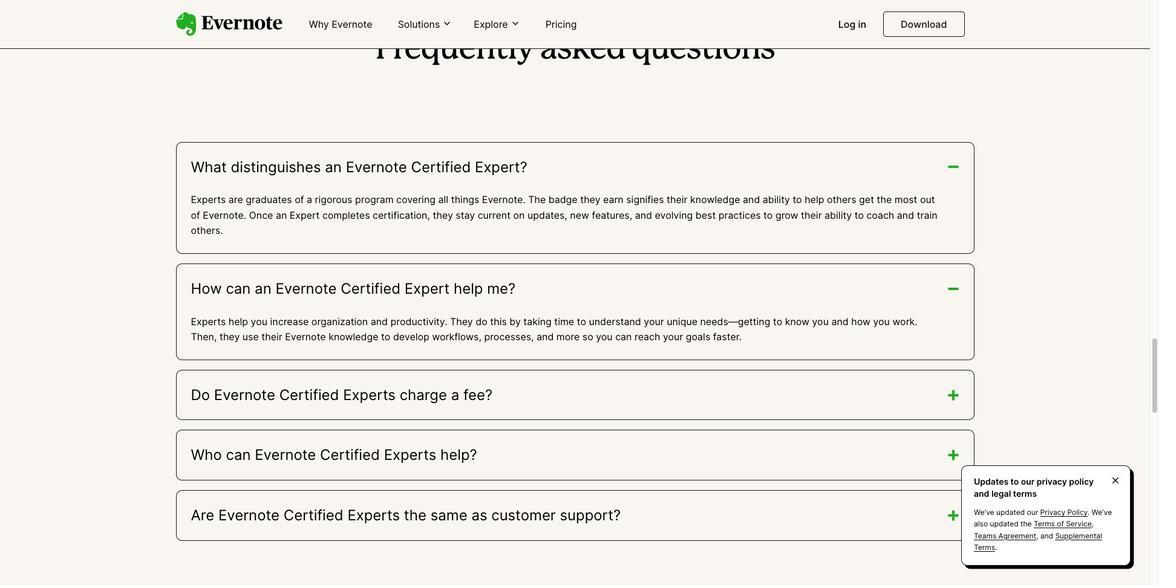 Task type: vqa. For each thing, say whether or not it's contained in the screenshot.
Evernote Free
no



Task type: locate. For each thing, give the bounding box(es) containing it.
0 horizontal spatial a
[[307, 194, 312, 206]]

to down get
[[855, 209, 864, 221]]

0 horizontal spatial expert
[[290, 209, 320, 221]]

the
[[528, 194, 546, 206]]

0 horizontal spatial knowledge
[[329, 331, 379, 343]]

2 horizontal spatial the
[[1021, 520, 1032, 529]]

ability down others
[[825, 209, 852, 221]]

1 horizontal spatial ability
[[825, 209, 852, 221]]

2 horizontal spatial an
[[325, 158, 342, 176]]

your down unique
[[663, 331, 683, 343]]

0 horizontal spatial ability
[[763, 194, 790, 206]]

0 horizontal spatial terms
[[974, 543, 995, 552]]

their
[[667, 194, 688, 206], [801, 209, 822, 221], [262, 331, 282, 343]]

0 vertical spatial of
[[295, 194, 304, 206]]

1 horizontal spatial we've
[[1092, 509, 1112, 518]]

can
[[226, 280, 251, 298], [616, 331, 632, 343], [226, 447, 251, 464]]

1 horizontal spatial expert
[[405, 280, 450, 298]]

of down the privacy policy link
[[1057, 520, 1064, 529]]

our
[[1021, 477, 1035, 487], [1027, 509, 1039, 518]]

faster.
[[713, 331, 742, 343]]

updated down the legal
[[997, 509, 1025, 518]]

updates
[[974, 477, 1009, 487]]

0 vertical spatial terms
[[1034, 520, 1055, 529]]

our for privacy
[[1027, 509, 1039, 518]]

2 vertical spatial of
[[1057, 520, 1064, 529]]

updates to our privacy policy and legal terms
[[974, 477, 1094, 499]]

0 horizontal spatial we've
[[974, 509, 995, 518]]

an up "rigorous"
[[325, 158, 342, 176]]

train
[[917, 209, 938, 221]]

an
[[325, 158, 342, 176], [276, 209, 287, 221], [255, 280, 272, 298]]

current
[[478, 209, 511, 221]]

expert up productivity.
[[405, 280, 450, 298]]

1 vertical spatial ,
[[1037, 532, 1039, 541]]

badge
[[549, 194, 578, 206]]

1 horizontal spatial evernote.
[[482, 194, 526, 206]]

do
[[191, 387, 210, 404]]

our up the terms of service , teams agreement , and
[[1027, 509, 1039, 518]]

teams
[[974, 532, 997, 541]]

help up use
[[229, 316, 248, 328]]

our inside the updates to our privacy policy and legal terms
[[1021, 477, 1035, 487]]

1 horizontal spatial the
[[877, 194, 892, 206]]

0 horizontal spatial ,
[[1037, 532, 1039, 541]]

privacy policy link
[[1041, 509, 1088, 518]]

0 vertical spatial your
[[644, 316, 664, 328]]

experts
[[191, 194, 226, 206], [191, 316, 226, 328], [343, 387, 396, 404], [384, 447, 437, 464], [348, 507, 400, 525]]

2 horizontal spatial help
[[805, 194, 825, 206]]

you right so
[[596, 331, 613, 343]]

are
[[229, 194, 243, 206]]

their up evolving
[[667, 194, 688, 206]]

0 vertical spatial they
[[580, 194, 601, 206]]

pricing
[[546, 18, 577, 30]]

1 vertical spatial knowledge
[[329, 331, 379, 343]]

the
[[877, 194, 892, 206], [404, 507, 427, 525], [1021, 520, 1032, 529]]

an for can
[[255, 280, 272, 298]]

0 vertical spatial updated
[[997, 509, 1025, 518]]

1 horizontal spatial terms
[[1034, 520, 1055, 529]]

0 vertical spatial expert
[[290, 209, 320, 221]]

updated up teams agreement link
[[990, 520, 1019, 529]]

to
[[793, 194, 802, 206], [764, 209, 773, 221], [855, 209, 864, 221], [577, 316, 586, 328], [773, 316, 783, 328], [381, 331, 391, 343], [1011, 477, 1019, 487]]

can for how can an evernote certified expert help me?
[[226, 280, 251, 298]]

knowledge up best
[[691, 194, 740, 206]]

. up service
[[1088, 509, 1090, 518]]

,
[[1092, 520, 1094, 529], [1037, 532, 1039, 541]]

time
[[555, 316, 574, 328]]

1 horizontal spatial they
[[433, 209, 453, 221]]

we've inside . we've also updated the
[[1092, 509, 1112, 518]]

0 horizontal spatial an
[[255, 280, 272, 298]]

1 vertical spatial an
[[276, 209, 287, 221]]

how can an evernote certified expert help me?
[[191, 280, 516, 298]]

me?
[[487, 280, 516, 298]]

the for are evernote certified experts the same as customer support?
[[404, 507, 427, 525]]

fee?
[[464, 387, 493, 404]]

1 horizontal spatial help
[[454, 280, 483, 298]]

expert down "rigorous"
[[290, 209, 320, 221]]

1 horizontal spatial knowledge
[[691, 194, 740, 206]]

0 vertical spatial can
[[226, 280, 251, 298]]

of
[[295, 194, 304, 206], [191, 209, 200, 221], [1057, 520, 1064, 529]]

understand
[[589, 316, 641, 328]]

updated
[[997, 509, 1025, 518], [990, 520, 1019, 529]]

we've right policy
[[1092, 509, 1112, 518]]

unique
[[667, 316, 698, 328]]

can right how
[[226, 280, 251, 298]]

0 vertical spatial ability
[[763, 194, 790, 206]]

0 vertical spatial a
[[307, 194, 312, 206]]

experts inside experts help you increase organization and productivity. they do this by taking time to understand your unique needs—getting to know you and how you work. then, they use their evernote knowledge to develop workflows, processes, and more so you can reach your goals faster.
[[191, 316, 226, 328]]

to up terms
[[1011, 477, 1019, 487]]

2 vertical spatial an
[[255, 280, 272, 298]]

0 horizontal spatial help
[[229, 316, 248, 328]]

1 vertical spatial updated
[[990, 520, 1019, 529]]

also
[[974, 520, 988, 529]]

pricing link
[[538, 13, 584, 36]]

1 vertical spatial terms
[[974, 543, 995, 552]]

0 vertical spatial an
[[325, 158, 342, 176]]

your up reach
[[644, 316, 664, 328]]

out
[[920, 194, 935, 206]]

then,
[[191, 331, 217, 343]]

distinguishes
[[231, 158, 321, 176]]

1 horizontal spatial a
[[451, 387, 459, 404]]

and down most
[[897, 209, 915, 221]]

0 vertical spatial our
[[1021, 477, 1035, 487]]

evernote. down the are
[[203, 209, 246, 221]]

completes
[[322, 209, 370, 221]]

an down graduates
[[276, 209, 287, 221]]

they up new
[[580, 194, 601, 206]]

they left use
[[220, 331, 240, 343]]

your
[[644, 316, 664, 328], [663, 331, 683, 343]]

frequently asked questions
[[375, 34, 775, 65]]

1 vertical spatial evernote.
[[203, 209, 246, 221]]

log in
[[839, 18, 867, 30]]

help inside experts help you increase organization and productivity. they do this by taking time to understand your unique needs—getting to know you and how you work. then, they use their evernote knowledge to develop workflows, processes, and more so you can reach your goals faster.
[[229, 316, 248, 328]]

what distinguishes an evernote certified expert?
[[191, 158, 527, 176]]

2 horizontal spatial their
[[801, 209, 822, 221]]

a inside experts are graduates of a rigorous program covering all things evernote. the badge they earn signifies their knowledge and ability to help others get the most out of evernote. once an expert completes certification, they stay current on updates, new features, and evolving best practices to grow their ability to coach and train others.
[[307, 194, 312, 206]]

to left grow
[[764, 209, 773, 221]]

they inside experts help you increase organization and productivity. they do this by taking time to understand your unique needs—getting to know you and how you work. then, they use their evernote knowledge to develop workflows, processes, and more so you can reach your goals faster.
[[220, 331, 240, 343]]

by
[[510, 316, 521, 328]]

2 vertical spatial their
[[262, 331, 282, 343]]

why evernote link
[[302, 13, 380, 36]]

ability up grow
[[763, 194, 790, 206]]

, up supplemental
[[1092, 520, 1094, 529]]

their right grow
[[801, 209, 822, 221]]

2 we've from the left
[[1092, 509, 1112, 518]]

do
[[476, 316, 488, 328]]

can inside experts help you increase organization and productivity. they do this by taking time to understand your unique needs—getting to know you and how you work. then, they use their evernote knowledge to develop workflows, processes, and more so you can reach your goals faster.
[[616, 331, 632, 343]]

to up grow
[[793, 194, 802, 206]]

0 vertical spatial .
[[1088, 509, 1090, 518]]

0 vertical spatial ,
[[1092, 520, 1094, 529]]

0 horizontal spatial evernote.
[[203, 209, 246, 221]]

, down . we've also updated the at right bottom
[[1037, 532, 1039, 541]]

the left same
[[404, 507, 427, 525]]

certified
[[411, 158, 471, 176], [341, 280, 401, 298], [279, 387, 339, 404], [320, 447, 380, 464], [284, 507, 344, 525]]

updated inside . we've also updated the
[[990, 520, 1019, 529]]

0 vertical spatial evernote.
[[482, 194, 526, 206]]

0 vertical spatial their
[[667, 194, 688, 206]]

and left how
[[832, 316, 849, 328]]

.
[[1088, 509, 1090, 518], [995, 543, 997, 552]]

help
[[805, 194, 825, 206], [454, 280, 483, 298], [229, 316, 248, 328]]

signifies
[[626, 194, 664, 206]]

1 vertical spatial of
[[191, 209, 200, 221]]

and down "updates"
[[974, 489, 990, 499]]

a left fee?
[[451, 387, 459, 404]]

. we've also updated the
[[974, 509, 1112, 529]]

. inside . we've also updated the
[[1088, 509, 1090, 518]]

help left others
[[805, 194, 825, 206]]

evernote logo image
[[176, 12, 282, 36]]

who can evernote certified experts help?
[[191, 447, 477, 464]]

you right know
[[812, 316, 829, 328]]

. for . we've also updated the
[[1088, 509, 1090, 518]]

help inside experts are graduates of a rigorous program covering all things evernote. the badge they earn signifies their knowledge and ability to help others get the most out of evernote. once an expert completes certification, they stay current on updates, new features, and evolving best practices to grow their ability to coach and train others.
[[805, 194, 825, 206]]

a left "rigorous"
[[307, 194, 312, 206]]

0 horizontal spatial they
[[220, 331, 240, 343]]

new
[[570, 209, 589, 221]]

policy
[[1068, 509, 1088, 518]]

expert?
[[475, 158, 527, 176]]

2 vertical spatial help
[[229, 316, 248, 328]]

of right graduates
[[295, 194, 304, 206]]

do evernote certified experts charge a fee?
[[191, 387, 493, 404]]

the up coach
[[877, 194, 892, 206]]

they down all
[[433, 209, 453, 221]]

and
[[743, 194, 760, 206], [635, 209, 652, 221], [897, 209, 915, 221], [371, 316, 388, 328], [832, 316, 849, 328], [537, 331, 554, 343], [974, 489, 990, 499], [1041, 532, 1054, 541]]

1 vertical spatial ability
[[825, 209, 852, 221]]

the down we've updated our privacy policy
[[1021, 520, 1032, 529]]

in
[[858, 18, 867, 30]]

and down "taking"
[[537, 331, 554, 343]]

0 vertical spatial knowledge
[[691, 194, 740, 206]]

rigorous
[[315, 194, 353, 206]]

and right 'organization'
[[371, 316, 388, 328]]

0 horizontal spatial their
[[262, 331, 282, 343]]

you right how
[[874, 316, 890, 328]]

an up increase at bottom
[[255, 280, 272, 298]]

why evernote
[[309, 18, 373, 30]]

2 vertical spatial they
[[220, 331, 240, 343]]

more
[[557, 331, 580, 343]]

once
[[249, 209, 273, 221]]

and down . we've also updated the at right bottom
[[1041, 532, 1054, 541]]

terms down privacy
[[1034, 520, 1055, 529]]

to up so
[[577, 316, 586, 328]]

1 vertical spatial can
[[616, 331, 632, 343]]

questions
[[632, 34, 775, 65]]

2 vertical spatial can
[[226, 447, 251, 464]]

1 horizontal spatial an
[[276, 209, 287, 221]]

evernote. up current
[[482, 194, 526, 206]]

terms down teams
[[974, 543, 995, 552]]

1 horizontal spatial ,
[[1092, 520, 1094, 529]]

covering
[[396, 194, 436, 206]]

0 horizontal spatial the
[[404, 507, 427, 525]]

can down understand
[[616, 331, 632, 343]]

their right use
[[262, 331, 282, 343]]

knowledge down 'organization'
[[329, 331, 379, 343]]

0 vertical spatial help
[[805, 194, 825, 206]]

the inside . we've also updated the
[[1021, 520, 1032, 529]]

1 vertical spatial a
[[451, 387, 459, 404]]

are evernote certified experts the same as customer support?
[[191, 507, 621, 525]]

. down teams agreement link
[[995, 543, 997, 552]]

1 vertical spatial .
[[995, 543, 997, 552]]

agreement
[[999, 532, 1037, 541]]

expert inside experts are graduates of a rigorous program covering all things evernote. the badge they earn signifies their knowledge and ability to help others get the most out of evernote. once an expert completes certification, they stay current on updates, new features, and evolving best practices to grow their ability to coach and train others.
[[290, 209, 320, 221]]

asked
[[541, 34, 626, 65]]

1 horizontal spatial their
[[667, 194, 688, 206]]

features,
[[592, 209, 633, 221]]

2 horizontal spatial of
[[1057, 520, 1064, 529]]

we've up also
[[974, 509, 995, 518]]

1 horizontal spatial .
[[1088, 509, 1090, 518]]

of up the "others."
[[191, 209, 200, 221]]

work.
[[893, 316, 918, 328]]

policy
[[1070, 477, 1094, 487]]

1 vertical spatial our
[[1027, 509, 1039, 518]]

help left me?
[[454, 280, 483, 298]]

our up terms
[[1021, 477, 1035, 487]]

to inside the updates to our privacy policy and legal terms
[[1011, 477, 1019, 487]]

can right who at the bottom of the page
[[226, 447, 251, 464]]

0 horizontal spatial .
[[995, 543, 997, 552]]

. for .
[[995, 543, 997, 552]]

we've
[[974, 509, 995, 518], [1092, 509, 1112, 518]]

2 horizontal spatial they
[[580, 194, 601, 206]]



Task type: describe. For each thing, give the bounding box(es) containing it.
supplemental terms link
[[974, 532, 1103, 552]]

and inside the updates to our privacy policy and legal terms
[[974, 489, 990, 499]]

taking
[[524, 316, 552, 328]]

updates,
[[528, 209, 568, 221]]

explore button
[[470, 17, 524, 31]]

needs—getting
[[700, 316, 771, 328]]

experts inside experts are graduates of a rigorous program covering all things evernote. the badge they earn signifies their knowledge and ability to help others get the most out of evernote. once an expert completes certification, they stay current on updates, new features, and evolving best practices to grow their ability to coach and train others.
[[191, 194, 226, 206]]

terms of service , teams agreement , and
[[974, 520, 1094, 541]]

how
[[191, 280, 222, 298]]

1 vertical spatial their
[[801, 209, 822, 221]]

to left know
[[773, 316, 783, 328]]

terms
[[1014, 489, 1037, 499]]

coach
[[867, 209, 895, 221]]

as
[[472, 507, 487, 525]]

explore
[[474, 18, 508, 30]]

to left develop
[[381, 331, 391, 343]]

practices
[[719, 209, 761, 221]]

so
[[583, 331, 594, 343]]

knowledge inside experts are graduates of a rigorous program covering all things evernote. the badge they earn signifies their knowledge and ability to help others get the most out of evernote. once an expert completes certification, they stay current on updates, new features, and evolving best practices to grow their ability to coach and train others.
[[691, 194, 740, 206]]

and up practices
[[743, 194, 760, 206]]

program
[[355, 194, 394, 206]]

can for who can evernote certified experts help?
[[226, 447, 251, 464]]

teams agreement link
[[974, 532, 1037, 541]]

develop
[[393, 331, 430, 343]]

1 vertical spatial your
[[663, 331, 683, 343]]

1 vertical spatial expert
[[405, 280, 450, 298]]

who
[[191, 447, 222, 464]]

increase
[[270, 316, 309, 328]]

charge
[[400, 387, 447, 404]]

processes,
[[484, 331, 534, 343]]

supplemental
[[1056, 532, 1103, 541]]

most
[[895, 194, 918, 206]]

1 horizontal spatial of
[[295, 194, 304, 206]]

solutions
[[398, 18, 440, 30]]

1 we've from the left
[[974, 509, 995, 518]]

the inside experts are graduates of a rigorous program covering all things evernote. the badge they earn signifies their knowledge and ability to help others get the most out of evernote. once an expert completes certification, they stay current on updates, new features, and evolving best practices to grow their ability to coach and train others.
[[877, 194, 892, 206]]

certification,
[[373, 209, 430, 221]]

download link
[[884, 11, 965, 37]]

the for . we've also updated the
[[1021, 520, 1032, 529]]

terms inside the terms of service , teams agreement , and
[[1034, 520, 1055, 529]]

others
[[827, 194, 857, 206]]

and down the signifies
[[635, 209, 652, 221]]

privacy
[[1041, 509, 1066, 518]]

log
[[839, 18, 856, 30]]

knowledge inside experts help you increase organization and productivity. they do this by taking time to understand your unique needs—getting to know you and how you work. then, they use their evernote knowledge to develop workflows, processes, and more so you can reach your goals faster.
[[329, 331, 379, 343]]

of inside the terms of service , teams agreement , and
[[1057, 520, 1064, 529]]

this
[[490, 316, 507, 328]]

goals
[[686, 331, 711, 343]]

earn
[[603, 194, 624, 206]]

all
[[438, 194, 449, 206]]

graduates
[[246, 194, 292, 206]]

why
[[309, 18, 329, 30]]

support?
[[560, 507, 621, 525]]

supplemental terms
[[974, 532, 1103, 552]]

terms of service link
[[1034, 520, 1092, 529]]

download
[[901, 18, 947, 30]]

experts help you increase organization and productivity. they do this by taking time to understand your unique needs—getting to know you and how you work. then, they use their evernote knowledge to develop workflows, processes, and more so you can reach your goals faster.
[[191, 316, 918, 343]]

they
[[450, 316, 473, 328]]

evernote inside experts help you increase organization and productivity. they do this by taking time to understand your unique needs—getting to know you and how you work. then, they use their evernote knowledge to develop workflows, processes, and more so you can reach your goals faster.
[[285, 331, 326, 343]]

terms inside supplemental terms
[[974, 543, 995, 552]]

use
[[243, 331, 259, 343]]

service
[[1066, 520, 1092, 529]]

an for distinguishes
[[325, 158, 342, 176]]

frequently
[[375, 34, 534, 65]]

on
[[513, 209, 525, 221]]

solutions button
[[394, 17, 456, 31]]

and inside the terms of service , teams agreement , and
[[1041, 532, 1054, 541]]

what
[[191, 158, 227, 176]]

organization
[[312, 316, 368, 328]]

reach
[[635, 331, 660, 343]]

our for privacy
[[1021, 477, 1035, 487]]

1 vertical spatial they
[[433, 209, 453, 221]]

privacy
[[1037, 477, 1067, 487]]

productivity.
[[391, 316, 448, 328]]

get
[[859, 194, 874, 206]]

stay
[[456, 209, 475, 221]]

legal
[[992, 489, 1011, 499]]

an inside experts are graduates of a rigorous program covering all things evernote. the badge they earn signifies their knowledge and ability to help others get the most out of evernote. once an expert completes certification, they stay current on updates, new features, and evolving best practices to grow their ability to coach and train others.
[[276, 209, 287, 221]]

their inside experts help you increase organization and productivity. they do this by taking time to understand your unique needs—getting to know you and how you work. then, they use their evernote knowledge to develop workflows, processes, and more so you can reach your goals faster.
[[262, 331, 282, 343]]

others.
[[191, 225, 223, 237]]

are
[[191, 507, 214, 525]]

grow
[[776, 209, 799, 221]]

evolving
[[655, 209, 693, 221]]

0 horizontal spatial of
[[191, 209, 200, 221]]

you up use
[[251, 316, 268, 328]]

same
[[431, 507, 468, 525]]

how
[[852, 316, 871, 328]]

customer
[[492, 507, 556, 525]]

1 vertical spatial help
[[454, 280, 483, 298]]

know
[[785, 316, 810, 328]]

experts are graduates of a rigorous program covering all things evernote. the badge they earn signifies their knowledge and ability to help others get the most out of evernote. once an expert completes certification, they stay current on updates, new features, and evolving best practices to grow their ability to coach and train others.
[[191, 194, 938, 237]]

best
[[696, 209, 716, 221]]



